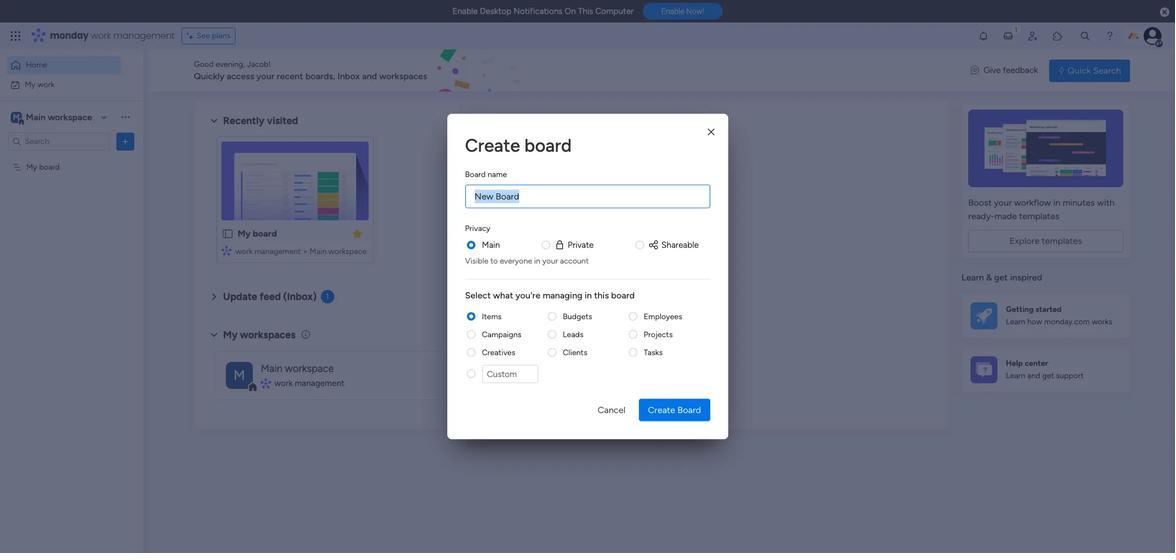 Task type: describe. For each thing, give the bounding box(es) containing it.
minutes
[[1063, 197, 1095, 208]]

management for work management > main workspace
[[255, 247, 301, 256]]

templates inside boost your workflow in minutes with ready-made templates
[[1019, 211, 1060, 221]]

workspace inside workspace selection 'element'
[[48, 112, 92, 122]]

your inside privacy element
[[542, 256, 558, 265]]

shareable button
[[648, 239, 699, 251]]

good
[[194, 60, 214, 69]]

remove from favorites image
[[352, 228, 363, 239]]

create board button
[[639, 399, 710, 421]]

monday work management
[[50, 29, 175, 42]]

learn for help
[[1006, 371, 1025, 381]]

you're
[[516, 289, 541, 300]]

quick
[[1068, 65, 1091, 76]]

boost
[[968, 197, 992, 208]]

tasks
[[644, 347, 663, 357]]

feedback
[[1003, 65, 1038, 75]]

visible
[[465, 256, 488, 265]]

1
[[326, 292, 329, 301]]

jacob!
[[247, 60, 271, 69]]

my workspaces
[[223, 329, 296, 341]]

home
[[26, 60, 47, 70]]

campaigns
[[482, 329, 521, 339]]

>
[[303, 247, 308, 256]]

give feedback
[[984, 65, 1038, 75]]

recently visited
[[223, 115, 298, 127]]

how
[[1027, 317, 1042, 327]]

templates image image
[[972, 110, 1120, 187]]

feed
[[260, 291, 281, 303]]

1 vertical spatial workspaces
[[240, 329, 296, 341]]

employees
[[644, 311, 682, 321]]

what
[[493, 289, 513, 300]]

see
[[197, 31, 210, 40]]

projects
[[644, 329, 673, 339]]

visited
[[267, 115, 298, 127]]

made
[[995, 211, 1017, 221]]

board inside select what you're managing in this board heading
[[611, 289, 635, 300]]

get inside help center learn and get support
[[1042, 371, 1054, 381]]

center
[[1025, 358, 1048, 368]]

leads
[[563, 329, 584, 339]]

privacy heading
[[465, 222, 490, 234]]

plans
[[212, 31, 231, 40]]

notifications image
[[978, 30, 989, 42]]

main right >
[[310, 247, 327, 256]]

recent
[[277, 71, 303, 81]]

help center element
[[962, 347, 1130, 392]]

management for work management
[[295, 378, 345, 388]]

1 horizontal spatial main workspace
[[261, 362, 334, 375]]

work inside button
[[37, 80, 55, 89]]

quickly
[[194, 71, 224, 81]]

ready-
[[968, 211, 995, 221]]

work management > main workspace
[[235, 247, 367, 256]]

work right component image
[[235, 247, 253, 256]]

started
[[1036, 305, 1062, 314]]

my right close my workspaces image
[[223, 329, 238, 341]]

main button
[[482, 239, 500, 251]]

home button
[[7, 56, 121, 74]]

inspired
[[1010, 272, 1042, 283]]

dapulse close image
[[1160, 7, 1170, 18]]

m for workspace icon
[[234, 367, 245, 383]]

and inside help center learn and get support
[[1027, 371, 1040, 381]]

visible to everyone in your account
[[465, 256, 589, 265]]

with
[[1097, 197, 1115, 208]]

name
[[488, 169, 507, 179]]

account
[[560, 256, 589, 265]]

select product image
[[10, 30, 21, 42]]

creatives
[[482, 347, 515, 357]]

0 vertical spatial management
[[113, 29, 175, 42]]

private button
[[554, 239, 594, 251]]

enable now!
[[661, 7, 704, 16]]

private
[[568, 240, 594, 250]]

main inside workspace selection 'element'
[[26, 112, 46, 122]]

boost your workflow in minutes with ready-made templates
[[968, 197, 1115, 221]]

&
[[986, 272, 992, 283]]

enable now! button
[[643, 3, 723, 20]]

jacob simon image
[[1144, 27, 1162, 45]]

board inside the my board list box
[[39, 162, 60, 172]]

component image
[[261, 378, 270, 388]]

m for workspace image
[[13, 112, 20, 122]]

create for create board
[[648, 404, 675, 415]]

(inbox)
[[283, 291, 317, 303]]

evening,
[[216, 60, 245, 69]]

quick search button
[[1049, 59, 1130, 82]]

invite members image
[[1027, 30, 1039, 42]]

explore templates button
[[968, 230, 1124, 252]]

your inside boost your workflow in minutes with ready-made templates
[[994, 197, 1012, 208]]

access
[[227, 71, 254, 81]]

main inside privacy element
[[482, 240, 500, 250]]

shareable
[[662, 240, 699, 250]]

2 vertical spatial workspace
[[285, 362, 334, 375]]

explore templates
[[1010, 235, 1082, 246]]

recently
[[223, 115, 265, 127]]

0 vertical spatial get
[[994, 272, 1008, 283]]

my work button
[[7, 76, 121, 94]]

main up component icon
[[261, 362, 282, 375]]

board inside create board button
[[678, 404, 701, 415]]

workspace selection element
[[11, 110, 94, 125]]

in for your
[[534, 256, 540, 265]]

clients
[[563, 347, 587, 357]]

main workspace inside workspace selection 'element'
[[26, 112, 92, 122]]

help
[[1006, 358, 1023, 368]]

privacy
[[465, 223, 490, 233]]

in for minutes
[[1053, 197, 1061, 208]]

search
[[1093, 65, 1121, 76]]

cancel button
[[589, 399, 635, 421]]

desktop
[[480, 6, 511, 16]]

computer
[[595, 6, 634, 16]]

my inside list box
[[26, 162, 37, 172]]

workspace image
[[11, 111, 22, 123]]



Task type: locate. For each thing, give the bounding box(es) containing it.
0 horizontal spatial your
[[256, 71, 275, 81]]

1 vertical spatial create
[[648, 404, 675, 415]]

items
[[482, 311, 502, 321]]

in inside privacy element
[[534, 256, 540, 265]]

1 vertical spatial workspace
[[329, 247, 367, 256]]

workspaces right the inbox
[[379, 71, 427, 81]]

your left 'account'
[[542, 256, 558, 265]]

give
[[984, 65, 1001, 75]]

enable left now! on the right top
[[661, 7, 685, 16]]

my board list box
[[0, 155, 143, 328]]

0 vertical spatial learn
[[962, 272, 984, 283]]

and right the inbox
[[362, 71, 377, 81]]

board
[[525, 135, 572, 156], [39, 162, 60, 172], [253, 228, 277, 239], [611, 289, 635, 300]]

0 vertical spatial create
[[465, 135, 520, 156]]

1 horizontal spatial m
[[234, 367, 245, 383]]

templates right explore
[[1042, 235, 1082, 246]]

1 horizontal spatial get
[[1042, 371, 1054, 381]]

learn down getting
[[1006, 317, 1025, 327]]

close recently visited image
[[207, 114, 221, 128]]

see plans
[[197, 31, 231, 40]]

1 horizontal spatial create
[[648, 404, 675, 415]]

my board
[[26, 162, 60, 172], [238, 228, 277, 239]]

1 horizontal spatial board
[[678, 404, 701, 415]]

see plans button
[[181, 28, 236, 44]]

boards,
[[305, 71, 335, 81]]

create inside heading
[[465, 135, 520, 156]]

create right cancel
[[648, 404, 675, 415]]

1 horizontal spatial and
[[1027, 371, 1040, 381]]

my board down search in workspace field
[[26, 162, 60, 172]]

monday
[[50, 29, 89, 42]]

apps image
[[1052, 30, 1063, 42]]

1 vertical spatial management
[[255, 247, 301, 256]]

create board
[[465, 135, 572, 156]]

close image
[[708, 128, 715, 136]]

support
[[1056, 371, 1084, 381]]

2 horizontal spatial in
[[1053, 197, 1061, 208]]

1 vertical spatial and
[[1027, 371, 1040, 381]]

inbox image
[[1003, 30, 1014, 42]]

0 horizontal spatial workspaces
[[240, 329, 296, 341]]

learn left &
[[962, 272, 984, 283]]

in inside heading
[[585, 289, 592, 300]]

monday.com
[[1044, 317, 1090, 327]]

Board name field
[[465, 185, 710, 208]]

0 horizontal spatial my board
[[26, 162, 60, 172]]

main workspace up search in workspace field
[[26, 112, 92, 122]]

select what you're managing in this board heading
[[465, 288, 710, 302]]

in left "this"
[[585, 289, 592, 300]]

templates down workflow
[[1019, 211, 1060, 221]]

workspace down remove from favorites icon
[[329, 247, 367, 256]]

help image
[[1104, 30, 1116, 42]]

your
[[256, 71, 275, 81], [994, 197, 1012, 208], [542, 256, 558, 265]]

cancel
[[598, 404, 626, 415]]

0 horizontal spatial m
[[13, 112, 20, 122]]

select what you're managing in this board
[[465, 289, 635, 300]]

and down center
[[1027, 371, 1040, 381]]

now!
[[686, 7, 704, 16]]

get
[[994, 272, 1008, 283], [1042, 371, 1054, 381]]

1 vertical spatial m
[[234, 367, 245, 383]]

workspace
[[48, 112, 92, 122], [329, 247, 367, 256], [285, 362, 334, 375]]

learn for getting
[[1006, 317, 1025, 327]]

1 image
[[1011, 23, 1021, 36]]

0 horizontal spatial and
[[362, 71, 377, 81]]

2 vertical spatial management
[[295, 378, 345, 388]]

open update feed (inbox) image
[[207, 290, 221, 303]]

close my workspaces image
[[207, 328, 221, 342]]

workspaces inside good evening, jacob! quickly access your recent boards, inbox and workspaces
[[379, 71, 427, 81]]

1 horizontal spatial enable
[[661, 7, 685, 16]]

0 horizontal spatial board
[[465, 169, 486, 179]]

0 horizontal spatial enable
[[453, 6, 478, 16]]

enable desktop notifications on this computer
[[453, 6, 634, 16]]

option
[[0, 157, 143, 159]]

managing
[[543, 289, 583, 300]]

1 horizontal spatial my board
[[238, 228, 277, 239]]

work right monday
[[91, 29, 111, 42]]

learn inside getting started learn how monday.com works
[[1006, 317, 1025, 327]]

management
[[113, 29, 175, 42], [255, 247, 301, 256], [295, 378, 345, 388]]

board inside board name heading
[[465, 169, 486, 179]]

work right component icon
[[274, 378, 293, 388]]

enable
[[453, 6, 478, 16], [661, 7, 685, 16]]

0 vertical spatial your
[[256, 71, 275, 81]]

works
[[1092, 317, 1113, 327]]

enable left the desktop
[[453, 6, 478, 16]]

enable for enable now!
[[661, 7, 685, 16]]

get down center
[[1042, 371, 1054, 381]]

0 vertical spatial main workspace
[[26, 112, 92, 122]]

good evening, jacob! quickly access your recent boards, inbox and workspaces
[[194, 60, 427, 81]]

1 vertical spatial main workspace
[[261, 362, 334, 375]]

1 vertical spatial my board
[[238, 228, 277, 239]]

workspace up the work management
[[285, 362, 334, 375]]

0 vertical spatial workspace
[[48, 112, 92, 122]]

component image
[[221, 245, 232, 255]]

create
[[465, 135, 520, 156], [648, 404, 675, 415]]

select what you're managing in this board option group
[[465, 311, 710, 390]]

0 horizontal spatial get
[[994, 272, 1008, 283]]

work
[[91, 29, 111, 42], [37, 80, 55, 89], [235, 247, 253, 256], [274, 378, 293, 388]]

to
[[490, 256, 498, 265]]

v2 user feedback image
[[971, 64, 979, 77]]

work down home
[[37, 80, 55, 89]]

0 horizontal spatial create
[[465, 135, 520, 156]]

2 vertical spatial learn
[[1006, 371, 1025, 381]]

0 vertical spatial templates
[[1019, 211, 1060, 221]]

0 horizontal spatial in
[[534, 256, 540, 265]]

my board inside list box
[[26, 162, 60, 172]]

0 horizontal spatial main workspace
[[26, 112, 92, 122]]

update
[[223, 291, 257, 303]]

0 vertical spatial workspaces
[[379, 71, 427, 81]]

m
[[13, 112, 20, 122], [234, 367, 245, 383]]

1 horizontal spatial workspaces
[[379, 71, 427, 81]]

get right &
[[994, 272, 1008, 283]]

getting started learn how monday.com works
[[1006, 305, 1113, 327]]

my down home
[[25, 80, 36, 89]]

enable inside button
[[661, 7, 685, 16]]

getting started element
[[962, 293, 1130, 338]]

everyone
[[500, 256, 532, 265]]

this
[[594, 289, 609, 300]]

main
[[26, 112, 46, 122], [482, 240, 500, 250], [310, 247, 327, 256], [261, 362, 282, 375]]

create up name on the left of page
[[465, 135, 520, 156]]

my board right "public board" 'icon'
[[238, 228, 277, 239]]

2 horizontal spatial your
[[994, 197, 1012, 208]]

privacy element
[[465, 239, 710, 266]]

0 vertical spatial m
[[13, 112, 20, 122]]

in
[[1053, 197, 1061, 208], [534, 256, 540, 265], [585, 289, 592, 300]]

workspaces
[[379, 71, 427, 81], [240, 329, 296, 341]]

on
[[565, 6, 576, 16]]

2 vertical spatial in
[[585, 289, 592, 300]]

in left minutes
[[1053, 197, 1061, 208]]

0 vertical spatial my board
[[26, 162, 60, 172]]

your inside good evening, jacob! quickly access your recent boards, inbox and workspaces
[[256, 71, 275, 81]]

workspaces down update feed (inbox)
[[240, 329, 296, 341]]

my right "public board" 'icon'
[[238, 228, 251, 239]]

create board
[[648, 404, 701, 415]]

0 vertical spatial and
[[362, 71, 377, 81]]

workflow
[[1014, 197, 1051, 208]]

in right everyone
[[534, 256, 540, 265]]

create board heading
[[465, 132, 710, 159]]

my
[[25, 80, 36, 89], [26, 162, 37, 172], [238, 228, 251, 239], [223, 329, 238, 341]]

workspace image
[[226, 362, 253, 389]]

enable for enable desktop notifications on this computer
[[453, 6, 478, 16]]

this
[[578, 6, 593, 16]]

0 vertical spatial in
[[1053, 197, 1061, 208]]

1 horizontal spatial in
[[585, 289, 592, 300]]

create for create board
[[465, 135, 520, 156]]

board inside create board heading
[[525, 135, 572, 156]]

in inside boost your workflow in minutes with ready-made templates
[[1053, 197, 1061, 208]]

board name
[[465, 169, 507, 179]]

public board image
[[221, 228, 234, 240]]

explore
[[1010, 235, 1040, 246]]

my inside my work button
[[25, 80, 36, 89]]

2 vertical spatial your
[[542, 256, 558, 265]]

and inside good evening, jacob! quickly access your recent boards, inbox and workspaces
[[362, 71, 377, 81]]

1 horizontal spatial your
[[542, 256, 558, 265]]

Search in workspace field
[[24, 135, 94, 148]]

main up to
[[482, 240, 500, 250]]

your up made
[[994, 197, 1012, 208]]

v2 bolt switch image
[[1058, 64, 1065, 77]]

1 vertical spatial in
[[534, 256, 540, 265]]

m inside workspace image
[[13, 112, 20, 122]]

workspace up search in workspace field
[[48, 112, 92, 122]]

search everything image
[[1080, 30, 1091, 42]]

0 vertical spatial board
[[465, 169, 486, 179]]

update feed (inbox)
[[223, 291, 317, 303]]

learn
[[962, 272, 984, 283], [1006, 317, 1025, 327], [1006, 371, 1025, 381]]

work management
[[274, 378, 345, 388]]

main workspace
[[26, 112, 92, 122], [261, 362, 334, 375]]

help center learn and get support
[[1006, 358, 1084, 381]]

budgets
[[563, 311, 592, 321]]

my down search in workspace field
[[26, 162, 37, 172]]

getting
[[1006, 305, 1034, 314]]

main right workspace image
[[26, 112, 46, 122]]

Custom field
[[482, 365, 538, 383]]

1 vertical spatial templates
[[1042, 235, 1082, 246]]

inbox
[[337, 71, 360, 81]]

1 vertical spatial learn
[[1006, 317, 1025, 327]]

main workspace up the work management
[[261, 362, 334, 375]]

learn inside help center learn and get support
[[1006, 371, 1025, 381]]

notifications
[[513, 6, 563, 16]]

m inside workspace icon
[[234, 367, 245, 383]]

1 vertical spatial board
[[678, 404, 701, 415]]

quick search
[[1068, 65, 1121, 76]]

learn down help
[[1006, 371, 1025, 381]]

1 vertical spatial get
[[1042, 371, 1054, 381]]

board name heading
[[465, 168, 507, 180]]

1 vertical spatial your
[[994, 197, 1012, 208]]

learn & get inspired
[[962, 272, 1042, 283]]

and
[[362, 71, 377, 81], [1027, 371, 1040, 381]]

create inside button
[[648, 404, 675, 415]]

your down jacob!
[[256, 71, 275, 81]]

board
[[465, 169, 486, 179], [678, 404, 701, 415]]

select
[[465, 289, 491, 300]]

templates inside button
[[1042, 235, 1082, 246]]



Task type: vqa. For each thing, say whether or not it's contained in the screenshot.
Automations image
no



